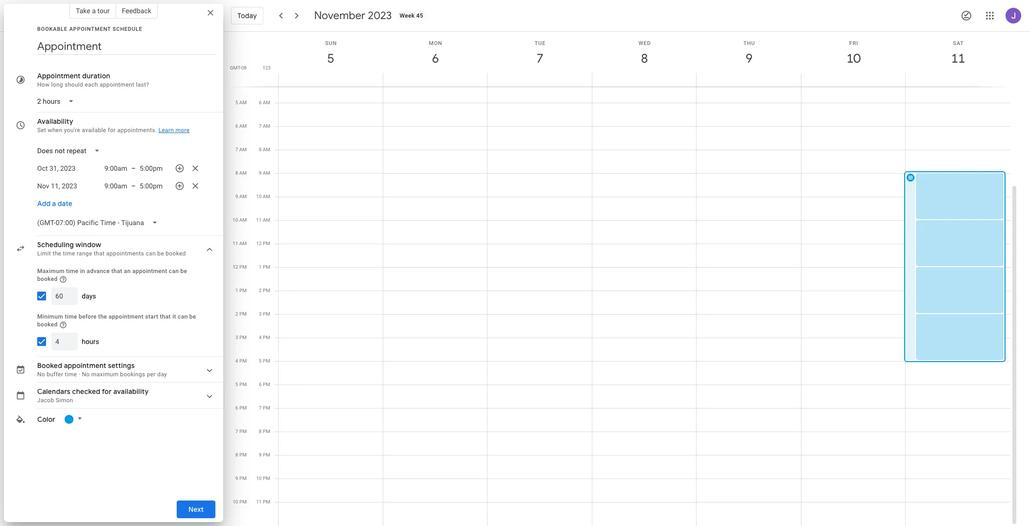 Task type: locate. For each thing, give the bounding box(es) containing it.
0 vertical spatial for
[[108, 127, 116, 134]]

0 vertical spatial 4 pm
[[259, 335, 270, 340]]

2
[[259, 288, 262, 293], [236, 312, 238, 317]]

a
[[92, 7, 96, 15], [52, 199, 56, 208]]

maximum
[[91, 371, 119, 378]]

the inside minimum time before the appointment start that it can be booked
[[98, 313, 107, 320]]

0 horizontal spatial no
[[37, 371, 45, 378]]

2 – from the top
[[131, 182, 136, 190]]

for down "maximum"
[[102, 387, 112, 396]]

can inside scheduling window limit the time range that appointments can be booked
[[146, 250, 156, 257]]

0 horizontal spatial 3 pm
[[236, 335, 247, 340]]

5 inside sun 5
[[327, 50, 334, 67]]

8 column header
[[592, 32, 697, 87]]

11
[[951, 50, 965, 67], [256, 217, 262, 223], [233, 241, 238, 246], [256, 500, 262, 505]]

0 vertical spatial 3
[[259, 312, 262, 317]]

time left "·"
[[65, 371, 77, 378]]

days
[[82, 292, 96, 300]]

0 vertical spatial end time text field
[[140, 163, 167, 174]]

for inside availability set when you're available for appointments. learn more
[[108, 127, 116, 134]]

be
[[157, 250, 164, 257], [180, 268, 187, 275], [189, 313, 196, 320]]

1 vertical spatial 10 pm
[[233, 500, 247, 505]]

6 am
[[259, 100, 270, 105], [235, 123, 247, 129]]

pm
[[263, 241, 270, 246], [240, 265, 247, 270], [263, 265, 270, 270], [239, 288, 247, 293], [263, 288, 270, 293], [239, 312, 247, 317], [263, 312, 270, 317], [239, 335, 247, 340], [263, 335, 270, 340], [239, 359, 247, 364], [263, 359, 270, 364], [239, 382, 247, 387], [263, 382, 270, 387], [239, 406, 247, 411], [263, 406, 270, 411], [239, 429, 247, 434], [263, 429, 270, 434], [239, 453, 247, 458], [263, 453, 270, 458], [239, 476, 247, 482], [263, 476, 270, 482], [240, 500, 247, 505], [263, 500, 270, 505]]

1 horizontal spatial 11 am
[[256, 217, 270, 223]]

end time text field right start time text box
[[140, 163, 167, 174]]

– for end time text box for start time text box
[[131, 165, 136, 172]]

in
[[80, 268, 85, 275]]

time left range
[[63, 250, 75, 257]]

today
[[238, 11, 257, 20]]

feedback
[[122, 7, 151, 15]]

1 – from the top
[[131, 165, 136, 172]]

1 horizontal spatial that
[[111, 268, 122, 275]]

1 horizontal spatial be
[[180, 268, 187, 275]]

simon
[[56, 397, 73, 404]]

10 pm up 11 pm at the bottom of the page
[[256, 476, 270, 482]]

0 vertical spatial 6 pm
[[259, 382, 270, 387]]

time left "before"
[[65, 313, 77, 320]]

8 am
[[259, 147, 270, 152], [235, 170, 247, 176]]

that inside maximum time in advance that an appointment can be booked
[[111, 268, 122, 275]]

End time text field
[[140, 163, 167, 174], [140, 180, 167, 192]]

thu
[[744, 40, 756, 47]]

1 horizontal spatial 9 am
[[259, 170, 270, 176]]

1 vertical spatial 11 am
[[233, 241, 247, 246]]

week 45
[[400, 12, 424, 19]]

1 vertical spatial end time text field
[[140, 180, 167, 192]]

10 pm left 11 pm at the bottom of the page
[[233, 500, 247, 505]]

9 pm
[[259, 453, 270, 458], [236, 476, 247, 482]]

booked inside scheduling window limit the time range that appointments can be booked
[[166, 250, 186, 257]]

range
[[77, 250, 92, 257]]

0 horizontal spatial 7 pm
[[236, 429, 247, 434]]

appointment
[[100, 81, 134, 88], [132, 268, 167, 275], [109, 313, 144, 320], [64, 361, 106, 370]]

a left tour
[[92, 7, 96, 15]]

1 vertical spatial booked
[[37, 276, 58, 283]]

0 horizontal spatial a
[[52, 199, 56, 208]]

1 horizontal spatial 12
[[256, 241, 262, 246]]

0 vertical spatial 12 pm
[[256, 241, 270, 246]]

appointment left start
[[109, 313, 144, 320]]

11 inside 11 column header
[[951, 50, 965, 67]]

0 horizontal spatial 7 am
[[235, 147, 247, 152]]

grid
[[227, 32, 1019, 527]]

0 horizontal spatial 6 am
[[235, 123, 247, 129]]

1 end time text field from the top
[[140, 163, 167, 174]]

– right start time text field
[[131, 182, 136, 190]]

5 pm
[[259, 359, 270, 364], [236, 382, 247, 387]]

a right add
[[52, 199, 56, 208]]

1 horizontal spatial 7 pm
[[259, 406, 270, 411]]

end time text field right start time text field
[[140, 180, 167, 192]]

am
[[239, 100, 247, 105], [263, 100, 270, 105], [239, 123, 247, 129], [263, 123, 270, 129], [239, 147, 247, 152], [263, 147, 270, 152], [239, 170, 247, 176], [263, 170, 270, 176], [239, 194, 247, 199], [263, 194, 270, 199], [239, 217, 247, 223], [263, 217, 270, 223], [239, 241, 247, 246]]

5
[[327, 50, 334, 67], [235, 100, 238, 105], [259, 359, 262, 364], [236, 382, 238, 387]]

11 am
[[256, 217, 270, 223], [233, 241, 247, 246]]

time left the in
[[66, 268, 78, 275]]

the for time
[[98, 313, 107, 320]]

1 horizontal spatial 2 pm
[[259, 288, 270, 293]]

0 vertical spatial 1
[[259, 265, 262, 270]]

2 end time text field from the top
[[140, 180, 167, 192]]

1 vertical spatial 12
[[233, 265, 238, 270]]

1 horizontal spatial 4
[[259, 335, 262, 340]]

that inside scheduling window limit the time range that appointments can be booked
[[94, 250, 105, 257]]

1 horizontal spatial 3
[[259, 312, 262, 317]]

1 horizontal spatial 3 pm
[[259, 312, 270, 317]]

1 date text field from the top
[[37, 163, 76, 174]]

you're
[[64, 127, 80, 134]]

7 pm
[[259, 406, 270, 411], [236, 429, 247, 434]]

time inside minimum time before the appointment start that it can be booked
[[65, 313, 77, 320]]

that left the an
[[111, 268, 122, 275]]

1
[[259, 265, 262, 270], [236, 288, 238, 293]]

week
[[400, 12, 415, 19]]

wednesday, november 8 element
[[634, 48, 656, 70]]

long
[[51, 81, 63, 88]]

0 vertical spatial 2 pm
[[259, 288, 270, 293]]

1 vertical spatial that
[[111, 268, 122, 275]]

be inside minimum time before the appointment start that it can be booked
[[189, 313, 196, 320]]

2 vertical spatial can
[[178, 313, 188, 320]]

1 horizontal spatial 4 pm
[[259, 335, 270, 340]]

0 vertical spatial 6 am
[[259, 100, 270, 105]]

be for time
[[189, 313, 196, 320]]

0 vertical spatial 9 pm
[[259, 453, 270, 458]]

be inside scheduling window limit the time range that appointments can be booked
[[157, 250, 164, 257]]

scheduling window limit the time range that appointments can be booked
[[37, 241, 186, 257]]

appointment inside minimum time before the appointment start that it can be booked
[[109, 313, 144, 320]]

0 vertical spatial 9 am
[[259, 170, 270, 176]]

0 vertical spatial 2
[[259, 288, 262, 293]]

appointment up "·"
[[64, 361, 106, 370]]

that
[[94, 250, 105, 257], [111, 268, 122, 275], [160, 313, 171, 320]]

schedule
[[113, 26, 142, 32]]

0 vertical spatial date text field
[[37, 163, 76, 174]]

–
[[131, 165, 136, 172], [131, 182, 136, 190]]

appointment down duration
[[100, 81, 134, 88]]

0 vertical spatial booked
[[166, 250, 186, 257]]

1 no from the left
[[37, 371, 45, 378]]

0 horizontal spatial 2 pm
[[236, 312, 247, 317]]

0 horizontal spatial that
[[94, 250, 105, 257]]

7 column header
[[487, 32, 593, 87]]

6 am down 5 am
[[235, 123, 247, 129]]

2 pm
[[259, 288, 270, 293], [236, 312, 247, 317]]

november
[[314, 9, 366, 23]]

can up it
[[169, 268, 179, 275]]

1 vertical spatial 2
[[236, 312, 238, 317]]

today button
[[231, 4, 263, 27]]

date text field for start time text field
[[37, 180, 77, 192]]

that left it
[[160, 313, 171, 320]]

1 vertical spatial 7 am
[[235, 147, 247, 152]]

6
[[431, 50, 439, 67], [259, 100, 262, 105], [235, 123, 238, 129], [259, 382, 262, 387], [236, 406, 238, 411]]

appointments
[[106, 250, 144, 257]]

Maximum days in advance that an appointment can be booked number field
[[55, 287, 74, 305]]

2 horizontal spatial that
[[160, 313, 171, 320]]

fri
[[850, 40, 859, 47]]

1 vertical spatial a
[[52, 199, 56, 208]]

1 vertical spatial be
[[180, 268, 187, 275]]

1 vertical spatial the
[[98, 313, 107, 320]]

1 vertical spatial 4
[[236, 359, 238, 364]]

0 vertical spatial 5 pm
[[259, 359, 270, 364]]

no down booked
[[37, 371, 45, 378]]

0 horizontal spatial 5 pm
[[236, 382, 247, 387]]

can right the appointments
[[146, 250, 156, 257]]

0 horizontal spatial 8 am
[[235, 170, 247, 176]]

sun
[[325, 40, 337, 47]]

1 vertical spatial 4 pm
[[236, 359, 247, 364]]

1 vertical spatial for
[[102, 387, 112, 396]]

0 vertical spatial be
[[157, 250, 164, 257]]

that down window
[[94, 250, 105, 257]]

1 vertical spatial 5 pm
[[236, 382, 247, 387]]

can right it
[[178, 313, 188, 320]]

0 vertical spatial a
[[92, 7, 96, 15]]

0 vertical spatial can
[[146, 250, 156, 257]]

appointment right the an
[[132, 268, 167, 275]]

appointment inside maximum time in advance that an appointment can be booked
[[132, 268, 167, 275]]

for
[[108, 127, 116, 134], [102, 387, 112, 396]]

11 column header
[[906, 32, 1011, 87]]

monday, november 6 element
[[424, 48, 447, 70]]

3 pm
[[259, 312, 270, 317], [236, 335, 247, 340]]

the down scheduling
[[53, 250, 61, 257]]

1 vertical spatial 1
[[236, 288, 238, 293]]

scheduling
[[37, 241, 74, 249]]

8 inside wed 8
[[641, 50, 648, 67]]

6 column header
[[383, 32, 488, 87]]

1 horizontal spatial no
[[82, 371, 90, 378]]

0 vertical spatial 8 pm
[[259, 429, 270, 434]]

sunday, november 5 element
[[320, 48, 342, 70]]

6 am right 5 am
[[259, 100, 270, 105]]

10 column header
[[801, 32, 906, 87]]

7 am
[[259, 123, 270, 129], [235, 147, 247, 152]]

the inside scheduling window limit the time range that appointments can be booked
[[53, 250, 61, 257]]

1 horizontal spatial the
[[98, 313, 107, 320]]

2 vertical spatial booked
[[37, 321, 58, 328]]

8
[[641, 50, 648, 67], [259, 147, 262, 152], [235, 170, 238, 176], [259, 429, 262, 434], [236, 453, 238, 458]]

1 vertical spatial 2 pm
[[236, 312, 247, 317]]

booked for time
[[37, 321, 58, 328]]

that inside minimum time before the appointment start that it can be booked
[[160, 313, 171, 320]]

booked
[[166, 250, 186, 257], [37, 276, 58, 283], [37, 321, 58, 328]]

0 horizontal spatial 8 pm
[[236, 453, 247, 458]]

the right "before"
[[98, 313, 107, 320]]

0 horizontal spatial 6 pm
[[236, 406, 247, 411]]

1 horizontal spatial 10 am
[[256, 194, 270, 199]]

for inside the calendars checked for availability jacob simon
[[102, 387, 112, 396]]

1 horizontal spatial a
[[92, 7, 96, 15]]

1 vertical spatial can
[[169, 268, 179, 275]]

0 vertical spatial 8 am
[[259, 147, 270, 152]]

a for take
[[92, 7, 96, 15]]

day
[[157, 371, 167, 378]]

calendars checked for availability jacob simon
[[37, 387, 149, 404]]

no right "·"
[[82, 371, 90, 378]]

0 horizontal spatial 12 pm
[[233, 265, 247, 270]]

0 horizontal spatial the
[[53, 250, 61, 257]]

time inside booked appointment settings no buffer time · no maximum bookings per day
[[65, 371, 77, 378]]

0 horizontal spatial 9 pm
[[236, 476, 247, 482]]

booked inside minimum time before the appointment start that it can be booked
[[37, 321, 58, 328]]

that for window
[[94, 250, 105, 257]]

6 pm
[[259, 382, 270, 387], [236, 406, 247, 411]]

next button
[[177, 498, 216, 522]]

be for window
[[157, 250, 164, 257]]

per
[[147, 371, 156, 378]]

1 vertical spatial 6 pm
[[236, 406, 247, 411]]

gmt-
[[230, 65, 241, 71]]

2 horizontal spatial be
[[189, 313, 196, 320]]

end time text field for start time text box
[[140, 163, 167, 174]]

tue 7
[[535, 40, 546, 67]]

can inside minimum time before the appointment start that it can be booked
[[178, 313, 188, 320]]

0 vertical spatial that
[[94, 250, 105, 257]]

hours
[[82, 338, 99, 346]]

Date text field
[[37, 163, 76, 174], [37, 180, 77, 192]]

None field
[[33, 93, 82, 110], [33, 142, 108, 160], [33, 214, 166, 232], [33, 93, 82, 110], [33, 142, 108, 160], [33, 214, 166, 232]]

– right start time text box
[[131, 165, 136, 172]]

0 horizontal spatial 1 pm
[[236, 288, 247, 293]]

be inside maximum time in advance that an appointment can be booked
[[180, 268, 187, 275]]

limit
[[37, 250, 51, 257]]

1 horizontal spatial 8 am
[[259, 147, 270, 152]]

add a date
[[37, 199, 72, 208]]

time inside scheduling window limit the time range that appointments can be booked
[[63, 250, 75, 257]]

for right available
[[108, 127, 116, 134]]

7
[[536, 50, 543, 67], [259, 123, 262, 129], [235, 147, 238, 152], [259, 406, 262, 411], [236, 429, 238, 434]]

availability
[[113, 387, 149, 396]]

1 horizontal spatial 5 pm
[[259, 359, 270, 364]]

9 am
[[259, 170, 270, 176], [235, 194, 247, 199]]

0 horizontal spatial 4
[[236, 359, 238, 364]]

0 horizontal spatial be
[[157, 250, 164, 257]]

2 date text field from the top
[[37, 180, 77, 192]]



Task type: describe. For each thing, give the bounding box(es) containing it.
that for time
[[160, 313, 171, 320]]

duration
[[82, 72, 110, 80]]

1 horizontal spatial 9 pm
[[259, 453, 270, 458]]

appointment inside booked appointment settings no buffer time · no maximum bookings per day
[[64, 361, 106, 370]]

minimum time before the appointment start that it can be booked
[[37, 313, 196, 328]]

tue
[[535, 40, 546, 47]]

Start time text field
[[100, 163, 127, 174]]

wed
[[639, 40, 651, 47]]

0 vertical spatial 12
[[256, 241, 262, 246]]

·
[[79, 371, 80, 378]]

calendars
[[37, 387, 70, 396]]

0 horizontal spatial 1
[[236, 288, 238, 293]]

2 no from the left
[[82, 371, 90, 378]]

1 horizontal spatial 8 pm
[[259, 429, 270, 434]]

saturday, november 11 element
[[947, 48, 970, 70]]

– for end time text box associated with start time text field
[[131, 182, 136, 190]]

fri 10
[[846, 40, 860, 67]]

6 inside mon 6
[[431, 50, 439, 67]]

date text field for start time text box
[[37, 163, 76, 174]]

0 vertical spatial 7 pm
[[259, 406, 270, 411]]

buffer
[[47, 371, 63, 378]]

0 vertical spatial 1 pm
[[259, 265, 270, 270]]

how
[[37, 81, 50, 88]]

should
[[65, 81, 83, 88]]

appointment
[[37, 72, 81, 80]]

take
[[76, 7, 90, 15]]

start
[[145, 313, 158, 320]]

08
[[241, 65, 247, 71]]

set
[[37, 127, 46, 134]]

1 vertical spatial 9 pm
[[236, 476, 247, 482]]

settings
[[108, 361, 135, 370]]

next
[[189, 506, 204, 514]]

0 vertical spatial 4
[[259, 335, 262, 340]]

sat 11
[[951, 40, 965, 67]]

5 column header
[[278, 32, 383, 87]]

11 pm
[[256, 500, 270, 505]]

booked appointment settings no buffer time · no maximum bookings per day
[[37, 361, 167, 378]]

booked
[[37, 361, 62, 370]]

each
[[85, 81, 98, 88]]

more
[[176, 127, 190, 134]]

0 horizontal spatial 12
[[233, 265, 238, 270]]

grid containing 5
[[227, 32, 1019, 527]]

minimum
[[37, 313, 63, 320]]

available
[[82, 127, 106, 134]]

end time text field for start time text field
[[140, 180, 167, 192]]

maximum time in advance that an appointment can be booked
[[37, 268, 187, 283]]

checked
[[72, 387, 100, 396]]

it
[[172, 313, 176, 320]]

window
[[76, 241, 101, 249]]

maximum
[[37, 268, 65, 275]]

7 inside tue 7
[[536, 50, 543, 67]]

1 horizontal spatial 12 pm
[[256, 241, 270, 246]]

thu 9
[[744, 40, 756, 67]]

0 horizontal spatial 11 am
[[233, 241, 247, 246]]

1 horizontal spatial 6 am
[[259, 100, 270, 105]]

appointment duration how long should each appointment last?
[[37, 72, 149, 88]]

color
[[37, 415, 55, 424]]

time inside maximum time in advance that an appointment can be booked
[[66, 268, 78, 275]]

a for add
[[52, 199, 56, 208]]

advance
[[87, 268, 110, 275]]

last?
[[136, 81, 149, 88]]

1 horizontal spatial 10 pm
[[256, 476, 270, 482]]

1 vertical spatial 8 pm
[[236, 453, 247, 458]]

1 vertical spatial 6 am
[[235, 123, 247, 129]]

123
[[263, 65, 271, 71]]

0 vertical spatial 7 am
[[259, 123, 270, 129]]

0 vertical spatial 11 am
[[256, 217, 270, 223]]

november 2023
[[314, 9, 392, 23]]

2023
[[368, 9, 392, 23]]

0 vertical spatial 3 pm
[[259, 312, 270, 317]]

before
[[79, 313, 97, 320]]

mon
[[429, 40, 443, 47]]

9 inside thu 9
[[745, 50, 752, 67]]

learn more link
[[159, 127, 190, 134]]

Start time text field
[[100, 180, 127, 192]]

appointment
[[69, 26, 111, 32]]

9 column header
[[697, 32, 802, 87]]

bookable
[[37, 26, 68, 32]]

1 vertical spatial 10 am
[[233, 217, 247, 223]]

jacob
[[37, 397, 54, 404]]

appointment inside appointment duration how long should each appointment last?
[[100, 81, 134, 88]]

wed 8
[[639, 40, 651, 67]]

availability
[[37, 117, 73, 126]]

0 horizontal spatial 3
[[236, 335, 238, 340]]

can for window
[[146, 250, 156, 257]]

5 am
[[235, 100, 247, 105]]

booked for window
[[166, 250, 186, 257]]

sun 5
[[325, 40, 337, 67]]

the for window
[[53, 250, 61, 257]]

friday, november 10 element
[[843, 48, 865, 70]]

sat
[[953, 40, 964, 47]]

when
[[48, 127, 62, 134]]

0 horizontal spatial 2
[[236, 312, 238, 317]]

availability set when you're available for appointments. learn more
[[37, 117, 190, 134]]

take a tour button
[[70, 3, 116, 19]]

1 horizontal spatial 1
[[259, 265, 262, 270]]

10 inside column header
[[846, 50, 860, 67]]

Add title text field
[[37, 39, 216, 54]]

gmt-08
[[230, 65, 247, 71]]

1 horizontal spatial 2
[[259, 288, 262, 293]]

date
[[58, 199, 72, 208]]

thursday, november 9 element
[[738, 48, 761, 70]]

can inside maximum time in advance that an appointment can be booked
[[169, 268, 179, 275]]

learn
[[159, 127, 174, 134]]

booked inside maximum time in advance that an appointment can be booked
[[37, 276, 58, 283]]

add a date button
[[33, 195, 76, 213]]

Minimum amount of hours before the start of the appointment that it can be booked number field
[[55, 333, 74, 351]]

0 horizontal spatial 4 pm
[[236, 359, 247, 364]]

appointments.
[[117, 127, 157, 134]]

tuesday, november 7 element
[[529, 48, 552, 70]]

mon 6
[[429, 40, 443, 67]]

feedback button
[[116, 3, 158, 19]]

can for time
[[178, 313, 188, 320]]

bookable appointment schedule
[[37, 26, 142, 32]]

tour
[[97, 7, 110, 15]]

add
[[37, 199, 51, 208]]

1 vertical spatial 1 pm
[[236, 288, 247, 293]]

45
[[417, 12, 424, 19]]

1 vertical spatial 7 pm
[[236, 429, 247, 434]]

take a tour
[[76, 7, 110, 15]]

1 vertical spatial 3 pm
[[236, 335, 247, 340]]

1 horizontal spatial 6 pm
[[259, 382, 270, 387]]

0 vertical spatial 10 am
[[256, 194, 270, 199]]

an
[[124, 268, 131, 275]]

1 vertical spatial 9 am
[[235, 194, 247, 199]]

bookings
[[120, 371, 145, 378]]



Task type: vqa. For each thing, say whether or not it's contained in the screenshot.
November 2 element
no



